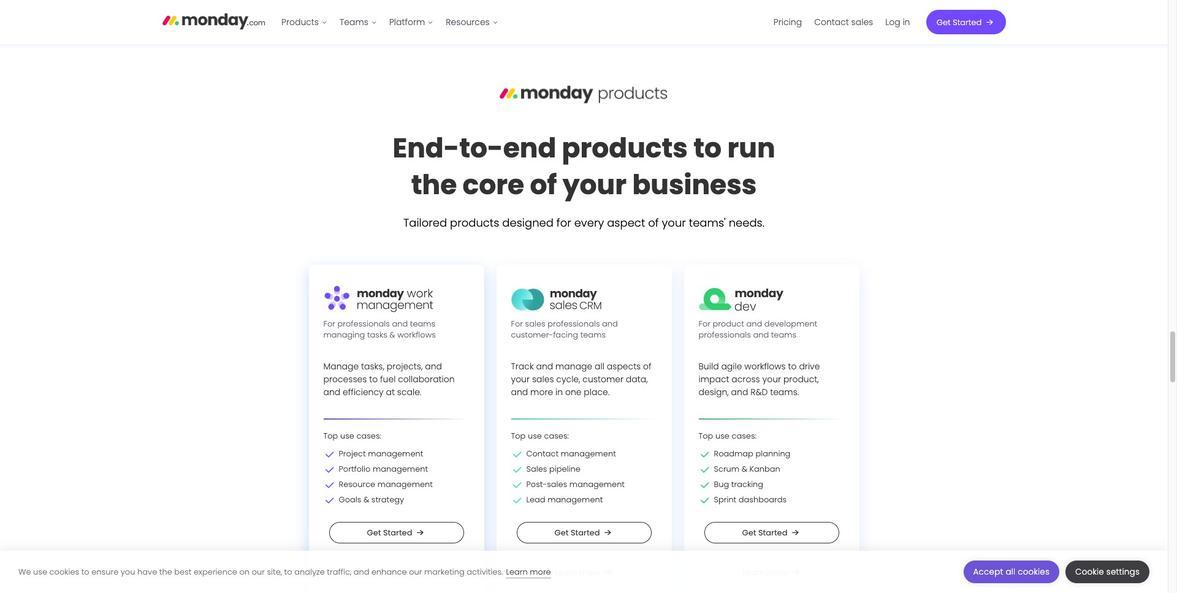 Task type: locate. For each thing, give the bounding box(es) containing it.
1 list from the left
[[275, 0, 505, 44]]

for inside for professionals and teams managing tasks & workflows
[[324, 318, 335, 330]]

sales for for
[[525, 318, 546, 330]]

1 vertical spatial &
[[742, 464, 748, 475]]

drive
[[799, 360, 820, 373]]

contact sales
[[815, 16, 874, 28]]

for
[[557, 215, 571, 230]]

3 top from the left
[[699, 430, 714, 442]]

sales for contact
[[852, 16, 874, 28]]

for left product
[[699, 318, 711, 330]]

settings
[[1107, 567, 1140, 578]]

management for resource management
[[378, 479, 433, 491]]

0 vertical spatial in
[[903, 16, 910, 28]]

0 horizontal spatial workflows
[[398, 329, 436, 341]]

workflows up projects,
[[398, 329, 436, 341]]

for up manage
[[324, 318, 335, 330]]

teams up projects,
[[410, 318, 436, 330]]

list
[[275, 0, 505, 44], [768, 0, 917, 44]]

started for track and manage all aspects of your sales cycle, customer data, and more in one place.
[[571, 527, 600, 539]]

tracking
[[732, 479, 764, 491]]

to left run
[[694, 129, 722, 167]]

in right log
[[903, 16, 910, 28]]

learn for manage tasks, projects, and processes to fuel collaboration and efficiency at scale.
[[368, 567, 390, 579]]

1 horizontal spatial top
[[511, 430, 526, 442]]

experience
[[194, 566, 237, 578]]

0 horizontal spatial top
[[324, 430, 338, 442]]

management up strategy
[[378, 479, 433, 491]]

for for track
[[511, 318, 523, 330]]

get down the goals & strategy
[[367, 527, 381, 539]]

contact for contact sales
[[815, 16, 849, 28]]

post-
[[527, 479, 547, 491]]

1 vertical spatial workflows
[[745, 360, 786, 373]]

use for manage tasks, projects, and processes to fuel collaboration and efficiency at scale.
[[340, 430, 354, 442]]

cases:
[[357, 430, 381, 442], [544, 430, 569, 442], [732, 430, 757, 442]]

teams inside 'for product and development professionals and teams'
[[771, 329, 797, 341]]

cases: up project management
[[357, 430, 381, 442]]

and
[[392, 318, 408, 330], [602, 318, 618, 330], [747, 318, 763, 330], [753, 329, 769, 341], [425, 360, 442, 373], [536, 360, 553, 373], [324, 386, 341, 398], [511, 386, 528, 398], [731, 386, 748, 398], [354, 566, 369, 578]]

teams'
[[689, 215, 726, 230]]

monday.com logo image
[[162, 8, 266, 34]]

the left best
[[159, 566, 172, 578]]

the up tailored
[[411, 166, 457, 203]]

needs.
[[729, 215, 765, 230]]

& right goals
[[364, 494, 369, 506]]

0 horizontal spatial all
[[595, 360, 605, 373]]

0 horizontal spatial &
[[364, 494, 369, 506]]

to
[[694, 129, 722, 167], [788, 360, 797, 373], [369, 373, 378, 386], [81, 566, 89, 578], [284, 566, 292, 578]]

cookies for all
[[1018, 567, 1050, 578]]

0 vertical spatial all
[[595, 360, 605, 373]]

learn more for r&d
[[743, 567, 788, 579]]

2 for from the left
[[511, 318, 523, 330]]

workflows
[[398, 329, 436, 341], [745, 360, 786, 373]]

for inside 'for product and development professionals and teams'
[[699, 318, 711, 330]]

teams inside the for sales professionals and customer-facing teams
[[581, 329, 606, 341]]

contact
[[815, 16, 849, 28], [527, 448, 559, 460]]

1 horizontal spatial learn more
[[555, 567, 601, 579]]

planning
[[756, 448, 791, 460]]

2 top from the left
[[511, 430, 526, 442]]

cookies inside button
[[1018, 567, 1050, 578]]

cookies for use
[[49, 566, 79, 578]]

sales down the sales pipeline
[[547, 479, 567, 491]]

2 learn more from the left
[[555, 567, 601, 579]]

2 cases: from the left
[[544, 430, 569, 442]]

3 learn more from the left
[[743, 567, 788, 579]]

for inside the for sales professionals and customer-facing teams
[[511, 318, 523, 330]]

professionals down monday work-management logo
[[338, 318, 390, 330]]

pricing link
[[768, 12, 808, 32]]

monday work-management logo image
[[324, 284, 434, 316]]

get down sprint dashboards
[[742, 527, 756, 539]]

cookies right accept
[[1018, 567, 1050, 578]]

use right we
[[33, 566, 47, 578]]

get started inside main element
[[937, 16, 982, 28]]

0 horizontal spatial our
[[252, 566, 265, 578]]

& for scrum & kanban
[[742, 464, 748, 475]]

use
[[340, 430, 354, 442], [528, 430, 542, 442], [716, 430, 730, 442], [33, 566, 47, 578]]

in left one
[[556, 386, 563, 398]]

2 list from the left
[[768, 0, 917, 44]]

1 top use cases: from the left
[[324, 430, 381, 442]]

top use cases: for manage tasks, projects, and processes to fuel collaboration and efficiency at scale.
[[324, 430, 381, 442]]

of up data,
[[643, 360, 652, 373]]

& for goals & strategy
[[364, 494, 369, 506]]

0 horizontal spatial learn more
[[368, 567, 413, 579]]

to down the tasks,
[[369, 373, 378, 386]]

your down 'track'
[[511, 373, 530, 386]]

top for track and manage all aspects of your sales cycle, customer data, and more in one place.
[[511, 430, 526, 442]]

use up roadmap
[[716, 430, 730, 442]]

sales inside track and manage all aspects of your sales cycle, customer data, and more in one place.
[[532, 373, 554, 386]]

1 learn more from the left
[[368, 567, 413, 579]]

use up "project"
[[340, 430, 354, 442]]

workflows inside build agile workflows to drive impact across your product, design, and r&d teams.
[[745, 360, 786, 373]]

1 horizontal spatial products
[[562, 129, 688, 167]]

&
[[390, 329, 395, 341], [742, 464, 748, 475], [364, 494, 369, 506]]

sales inside the for sales professionals and customer-facing teams
[[525, 318, 546, 330]]

sprint dashboards
[[714, 494, 787, 506]]

management up resource management
[[373, 464, 428, 475]]

list containing pricing
[[768, 0, 917, 44]]

pricing
[[774, 16, 802, 28]]

0 horizontal spatial list
[[275, 0, 505, 44]]

top
[[324, 430, 338, 442], [511, 430, 526, 442], [699, 430, 714, 442]]

your left teams'
[[662, 215, 686, 230]]

professionals inside the for sales professionals and customer-facing teams
[[548, 318, 600, 330]]

use up sales
[[528, 430, 542, 442]]

& up tracking
[[742, 464, 748, 475]]

use inside "dialog"
[[33, 566, 47, 578]]

1 vertical spatial in
[[556, 386, 563, 398]]

1 vertical spatial contact
[[527, 448, 559, 460]]

2 horizontal spatial learn more
[[743, 567, 788, 579]]

of
[[530, 166, 557, 203], [648, 215, 659, 230], [643, 360, 652, 373]]

cycle,
[[556, 373, 580, 386]]

track and manage all aspects of your sales cycle, customer data, and more in one place.
[[511, 360, 652, 398]]

professionals up agile
[[699, 329, 751, 341]]

0 horizontal spatial top use cases:
[[324, 430, 381, 442]]

0 horizontal spatial contact
[[527, 448, 559, 460]]

top use cases:
[[324, 430, 381, 442], [511, 430, 569, 442], [699, 430, 757, 442]]

sales inside button
[[852, 16, 874, 28]]

at
[[386, 386, 395, 398]]

1 horizontal spatial our
[[409, 566, 422, 578]]

2 vertical spatial &
[[364, 494, 369, 506]]

scrum & kanban
[[714, 464, 781, 475]]

analyze
[[294, 566, 325, 578]]

1 top from the left
[[324, 430, 338, 442]]

get started button for build agile workflows to drive impact across your product, design, and r&d teams.
[[704, 522, 839, 544]]

0 vertical spatial products
[[562, 129, 688, 167]]

0 horizontal spatial in
[[556, 386, 563, 398]]

teams up product,
[[771, 329, 797, 341]]

products inside end-to-end products to run the core of your business
[[562, 129, 688, 167]]

0 horizontal spatial professionals
[[338, 318, 390, 330]]

1 horizontal spatial &
[[390, 329, 395, 341]]

tailored
[[404, 215, 447, 230]]

your up every
[[563, 166, 627, 203]]

aspect
[[607, 215, 645, 230]]

2 horizontal spatial professionals
[[699, 329, 751, 341]]

3 cases: from the left
[[732, 430, 757, 442]]

1 horizontal spatial cookies
[[1018, 567, 1050, 578]]

manage
[[324, 360, 359, 373]]

all inside button
[[1006, 567, 1016, 578]]

get started
[[937, 16, 982, 28], [367, 527, 412, 539], [555, 527, 600, 539], [742, 527, 788, 539]]

get for manage tasks, projects, and processes to fuel collaboration and efficiency at scale.
[[367, 527, 381, 539]]

1 cases: from the left
[[357, 430, 381, 442]]

1 horizontal spatial all
[[1006, 567, 1016, 578]]

3 for from the left
[[699, 318, 711, 330]]

cookies right we
[[49, 566, 79, 578]]

cookies
[[49, 566, 79, 578], [1018, 567, 1050, 578]]

& right tasks
[[390, 329, 395, 341]]

to-
[[460, 129, 503, 167]]

in
[[903, 16, 910, 28], [556, 386, 563, 398]]

0 horizontal spatial for
[[324, 318, 335, 330]]

1 vertical spatial the
[[159, 566, 172, 578]]

teams for track and manage all aspects of your sales cycle, customer data, and more in one place.
[[581, 329, 606, 341]]

learn more
[[368, 567, 413, 579], [555, 567, 601, 579], [743, 567, 788, 579]]

resources
[[446, 16, 490, 28]]

top use cases: up sales
[[511, 430, 569, 442]]

get for build agile workflows to drive impact across your product, design, and r&d teams.
[[742, 527, 756, 539]]

cookie
[[1076, 567, 1105, 578]]

1 horizontal spatial cases:
[[544, 430, 569, 442]]

of inside track and manage all aspects of your sales cycle, customer data, and more in one place.
[[643, 360, 652, 373]]

contact up sales
[[527, 448, 559, 460]]

all right accept
[[1006, 567, 1016, 578]]

all
[[595, 360, 605, 373], [1006, 567, 1016, 578]]

2 horizontal spatial for
[[699, 318, 711, 330]]

main element
[[275, 0, 1006, 44]]

2 horizontal spatial top use cases:
[[699, 430, 757, 442]]

0 vertical spatial workflows
[[398, 329, 436, 341]]

sales down 'track'
[[532, 373, 554, 386]]

2 horizontal spatial top
[[699, 430, 714, 442]]

place.
[[584, 386, 610, 398]]

started inside main element
[[953, 16, 982, 28]]

professionals down monday sales crm logo
[[548, 318, 600, 330]]

get started for manage tasks, projects, and processes to fuel collaboration and efficiency at scale.
[[367, 527, 412, 539]]

sales left log
[[852, 16, 874, 28]]

2 horizontal spatial teams
[[771, 329, 797, 341]]

0 horizontal spatial cases:
[[357, 430, 381, 442]]

learn more link for and
[[555, 566, 615, 581]]

end-
[[393, 129, 460, 167]]

project
[[339, 448, 366, 460]]

top use cases: up roadmap
[[699, 430, 757, 442]]

1 horizontal spatial list
[[768, 0, 917, 44]]

your up 'r&d'
[[763, 373, 781, 386]]

teams right 'facing' in the left of the page
[[581, 329, 606, 341]]

1 for from the left
[[324, 318, 335, 330]]

contact inside button
[[815, 16, 849, 28]]

1 horizontal spatial top use cases:
[[511, 430, 569, 442]]

learn more link inside "dialog"
[[506, 566, 551, 579]]

1 horizontal spatial in
[[903, 16, 910, 28]]

1 vertical spatial all
[[1006, 567, 1016, 578]]

professionals inside 'for product and development professionals and teams'
[[699, 329, 751, 341]]

0 vertical spatial the
[[411, 166, 457, 203]]

professionals
[[338, 318, 390, 330], [548, 318, 600, 330], [699, 329, 751, 341]]

management up portfolio management
[[368, 448, 423, 460]]

contact right pricing
[[815, 16, 849, 28]]

of right aspect
[[648, 215, 659, 230]]

designed
[[503, 215, 554, 230]]

2 horizontal spatial cases:
[[732, 430, 757, 442]]

management down pipeline
[[570, 479, 625, 491]]

to inside end-to-end products to run the core of your business
[[694, 129, 722, 167]]

sales
[[852, 16, 874, 28], [525, 318, 546, 330], [532, 373, 554, 386], [547, 479, 567, 491]]

2 horizontal spatial &
[[742, 464, 748, 475]]

learn
[[506, 566, 528, 578], [368, 567, 390, 579], [555, 567, 577, 579], [743, 567, 765, 579]]

sales down monday sales crm logo
[[525, 318, 546, 330]]

get inside main element
[[937, 16, 951, 28]]

and inside for professionals and teams managing tasks & workflows
[[392, 318, 408, 330]]

management up pipeline
[[561, 448, 616, 460]]

get
[[937, 16, 951, 28], [367, 527, 381, 539], [555, 527, 569, 539], [742, 527, 756, 539]]

0 vertical spatial contact
[[815, 16, 849, 28]]

& inside for professionals and teams managing tasks & workflows
[[390, 329, 395, 341]]

products
[[562, 129, 688, 167], [450, 215, 499, 230]]

our
[[252, 566, 265, 578], [409, 566, 422, 578]]

get down lead management
[[555, 527, 569, 539]]

and inside the for sales professionals and customer-facing teams
[[602, 318, 618, 330]]

marketing
[[424, 566, 465, 578]]

teams
[[340, 16, 369, 28]]

to inside "manage tasks, projects, and processes to fuel collaboration and efficiency at scale."
[[369, 373, 378, 386]]

bug tracking
[[714, 479, 764, 491]]

get started for track and manage all aspects of your sales cycle, customer data, and more in one place.
[[555, 527, 600, 539]]

workflows up across
[[745, 360, 786, 373]]

to up product,
[[788, 360, 797, 373]]

roadmap planning
[[714, 448, 791, 460]]

3 top use cases: from the left
[[699, 430, 757, 442]]

to left ensure at the bottom left of page
[[81, 566, 89, 578]]

contact management
[[527, 448, 616, 460]]

in inside track and manage all aspects of your sales cycle, customer data, and more in one place.
[[556, 386, 563, 398]]

cases: up roadmap planning
[[732, 430, 757, 442]]

1 horizontal spatial professionals
[[548, 318, 600, 330]]

started
[[953, 16, 982, 28], [383, 527, 412, 539], [571, 527, 600, 539], [759, 527, 788, 539]]

get right the "log in" link
[[937, 16, 951, 28]]

the
[[411, 166, 457, 203], [159, 566, 172, 578]]

0 vertical spatial of
[[530, 166, 557, 203]]

for up 'track'
[[511, 318, 523, 330]]

of up "designed"
[[530, 166, 557, 203]]

management for portfolio management
[[373, 464, 428, 475]]

we
[[18, 566, 31, 578]]

all inside track and manage all aspects of your sales cycle, customer data, and more in one place.
[[595, 360, 605, 373]]

manage tasks, projects, and processes to fuel collaboration and efficiency at scale.
[[324, 360, 455, 398]]

top use cases: up "project"
[[324, 430, 381, 442]]

1 horizontal spatial teams
[[581, 329, 606, 341]]

teams for build agile workflows to drive impact across your product, design, and r&d teams.
[[771, 329, 797, 341]]

collaboration
[[398, 373, 455, 386]]

cases: up contact management
[[544, 430, 569, 442]]

0 vertical spatial &
[[390, 329, 395, 341]]

on
[[239, 566, 250, 578]]

build
[[699, 360, 719, 373]]

dialog
[[0, 551, 1168, 594]]

1 horizontal spatial contact
[[815, 16, 849, 28]]

more for track and manage all aspects of your sales cycle, customer data, and more in one place.
[[579, 567, 601, 579]]

2 top use cases: from the left
[[511, 430, 569, 442]]

our right on on the left bottom
[[252, 566, 265, 578]]

pipeline
[[549, 464, 581, 475]]

1 horizontal spatial workflows
[[745, 360, 786, 373]]

1 vertical spatial of
[[648, 215, 659, 230]]

traffic,
[[327, 566, 352, 578]]

get started button for manage tasks, projects, and processes to fuel collaboration and efficiency at scale.
[[329, 522, 464, 544]]

0 horizontal spatial teams
[[410, 318, 436, 330]]

all up "customer"
[[595, 360, 605, 373]]

1 vertical spatial products
[[450, 215, 499, 230]]

log in link
[[880, 12, 917, 32]]

2 vertical spatial of
[[643, 360, 652, 373]]

our right enhance
[[409, 566, 422, 578]]

0 horizontal spatial cookies
[[49, 566, 79, 578]]

1 horizontal spatial the
[[411, 166, 457, 203]]

workflows inside for professionals and teams managing tasks & workflows
[[398, 329, 436, 341]]

teams
[[410, 318, 436, 330], [581, 329, 606, 341], [771, 329, 797, 341]]

your inside end-to-end products to run the core of your business
[[563, 166, 627, 203]]

projects,
[[387, 360, 423, 373]]

1 horizontal spatial for
[[511, 318, 523, 330]]

management down post-sales management
[[548, 494, 603, 506]]

more inside "dialog"
[[530, 566, 551, 578]]

facing
[[553, 329, 578, 341]]

more for manage tasks, projects, and processes to fuel collaboration and efficiency at scale.
[[392, 567, 413, 579]]

goals
[[339, 494, 361, 506]]

0 horizontal spatial the
[[159, 566, 172, 578]]

your inside build agile workflows to drive impact across your product, design, and r&d teams.
[[763, 373, 781, 386]]



Task type: vqa. For each thing, say whether or not it's contained in the screenshot.
Manager,
no



Task type: describe. For each thing, give the bounding box(es) containing it.
top use cases: for track and manage all aspects of your sales cycle, customer data, and more in one place.
[[511, 430, 569, 442]]

cases: for and
[[544, 430, 569, 442]]

tasks,
[[361, 360, 384, 373]]

goals & strategy
[[339, 494, 404, 506]]

platform link
[[383, 12, 440, 32]]

for professionals and teams managing tasks & workflows
[[324, 318, 436, 341]]

accept
[[974, 567, 1004, 578]]

products
[[282, 16, 319, 28]]

product
[[713, 318, 745, 330]]

kanban
[[750, 464, 781, 475]]

activities.
[[467, 566, 503, 578]]

across
[[732, 373, 760, 386]]

for for build
[[699, 318, 711, 330]]

customer-
[[511, 329, 553, 341]]

started for build agile workflows to drive impact across your product, design, and r&d teams.
[[759, 527, 788, 539]]

and inside build agile workflows to drive impact across your product, design, and r&d teams.
[[731, 386, 748, 398]]

your inside track and manage all aspects of your sales cycle, customer data, and more in one place.
[[511, 373, 530, 386]]

more for build agile workflows to drive impact across your product, design, and r&d teams.
[[767, 567, 788, 579]]

cookie settings button
[[1066, 561, 1150, 584]]

fuel
[[380, 373, 396, 386]]

management for lead management
[[548, 494, 603, 506]]

log
[[886, 16, 901, 28]]

the inside end-to-end products to run the core of your business
[[411, 166, 457, 203]]

use for track and manage all aspects of your sales cycle, customer data, and more in one place.
[[528, 430, 542, 442]]

top use cases: for build agile workflows to drive impact across your product, design, and r&d teams.
[[699, 430, 757, 442]]

enhance
[[372, 566, 407, 578]]

use for build agile workflows to drive impact across your product, design, and r&d teams.
[[716, 430, 730, 442]]

teams.
[[770, 386, 799, 398]]

best
[[174, 566, 192, 578]]

development
[[765, 318, 818, 330]]

bug
[[714, 479, 729, 491]]

site,
[[267, 566, 282, 578]]

you
[[121, 566, 135, 578]]

monday dev logo image
[[699, 284, 784, 316]]

platform
[[389, 16, 425, 28]]

lead
[[527, 494, 546, 506]]

to right site,
[[284, 566, 292, 578]]

run
[[728, 129, 776, 167]]

top for manage tasks, projects, and processes to fuel collaboration and efficiency at scale.
[[324, 430, 338, 442]]

resources link
[[440, 12, 505, 32]]

cases: for r&d
[[732, 430, 757, 442]]

business
[[633, 166, 757, 203]]

to inside build agile workflows to drive impact across your product, design, and r&d teams.
[[788, 360, 797, 373]]

list containing products
[[275, 0, 505, 44]]

roadmap
[[714, 448, 754, 460]]

project management
[[339, 448, 423, 460]]

of inside end-to-end products to run the core of your business
[[530, 166, 557, 203]]

scale.
[[397, 386, 422, 398]]

get for track and manage all aspects of your sales cycle, customer data, and more in one place.
[[555, 527, 569, 539]]

learn for track and manage all aspects of your sales cycle, customer data, and more in one place.
[[555, 567, 577, 579]]

tailored products designed for every aspect of your teams' needs.
[[404, 215, 765, 230]]

aspects
[[607, 360, 641, 373]]

data,
[[626, 373, 648, 386]]

end-to-end products to run the core of your business
[[393, 129, 776, 203]]

processes
[[324, 373, 367, 386]]

learn for build agile workflows to drive impact across your product, design, and r&d teams.
[[743, 567, 765, 579]]

monday sales crm logo image
[[511, 284, 602, 316]]

dialog containing we use cookies to ensure you have the best experience on our site, to analyze traffic, and enhance our marketing activities.
[[0, 551, 1168, 594]]

products link
[[275, 12, 334, 32]]

efficiency
[[343, 386, 384, 398]]

get started button for track and manage all aspects of your sales cycle, customer data, and more in one place.
[[517, 522, 652, 544]]

top for build agile workflows to drive impact across your product, design, and r&d teams.
[[699, 430, 714, 442]]

lead management
[[527, 494, 603, 506]]

1 our from the left
[[252, 566, 265, 578]]

agile
[[722, 360, 742, 373]]

tasks
[[367, 329, 387, 341]]

accept all cookies button
[[964, 561, 1060, 584]]

resource management
[[339, 479, 433, 491]]

sprint
[[714, 494, 737, 506]]

scrum
[[714, 464, 740, 475]]

r&d
[[751, 386, 768, 398]]

contact sales button
[[808, 12, 880, 32]]

one
[[565, 386, 582, 398]]

for for manage
[[324, 318, 335, 330]]

contact for contact management
[[527, 448, 559, 460]]

cases: for scale.
[[357, 430, 381, 442]]

every
[[574, 215, 604, 230]]

management for project management
[[368, 448, 423, 460]]

get started for build agile workflows to drive impact across your product, design, and r&d teams.
[[742, 527, 788, 539]]

resource
[[339, 479, 375, 491]]

learn inside "dialog"
[[506, 566, 528, 578]]

monday products small image
[[500, 81, 668, 105]]

we use cookies to ensure you have the best experience on our site, to analyze traffic, and enhance our marketing activities. learn more
[[18, 566, 551, 578]]

have
[[137, 566, 157, 578]]

customer
[[583, 373, 624, 386]]

learn more link for scale.
[[368, 566, 428, 581]]

professionals inside for professionals and teams managing tasks & workflows
[[338, 318, 390, 330]]

2 our from the left
[[409, 566, 422, 578]]

learn more for and
[[555, 567, 601, 579]]

learn more for scale.
[[368, 567, 413, 579]]

core
[[463, 166, 525, 203]]

portfolio
[[339, 464, 371, 475]]

post-sales management
[[527, 479, 625, 491]]

in inside list
[[903, 16, 910, 28]]

portfolio management
[[339, 464, 428, 475]]

product,
[[784, 373, 819, 386]]

for sales professionals and customer-facing teams
[[511, 318, 618, 341]]

cookie settings
[[1076, 567, 1140, 578]]

build agile workflows to drive impact across your product, design, and r&d teams.
[[699, 360, 820, 398]]

log in
[[886, 16, 910, 28]]

0 horizontal spatial products
[[450, 215, 499, 230]]

teams inside for professionals and teams managing tasks & workflows
[[410, 318, 436, 330]]

track
[[511, 360, 534, 373]]

sales for post-
[[547, 479, 567, 491]]

design,
[[699, 386, 729, 398]]

strategy
[[372, 494, 404, 506]]

ensure
[[92, 566, 119, 578]]

sales
[[527, 464, 547, 475]]

learn more link for r&d
[[743, 566, 803, 581]]

more inside track and manage all aspects of your sales cycle, customer data, and more in one place.
[[531, 386, 553, 398]]

started for manage tasks, projects, and processes to fuel collaboration and efficiency at scale.
[[383, 527, 412, 539]]

sales pipeline
[[527, 464, 581, 475]]

manage
[[556, 360, 593, 373]]

teams link
[[334, 12, 383, 32]]

dashboards
[[739, 494, 787, 506]]

management for contact management
[[561, 448, 616, 460]]

and inside "dialog"
[[354, 566, 369, 578]]



